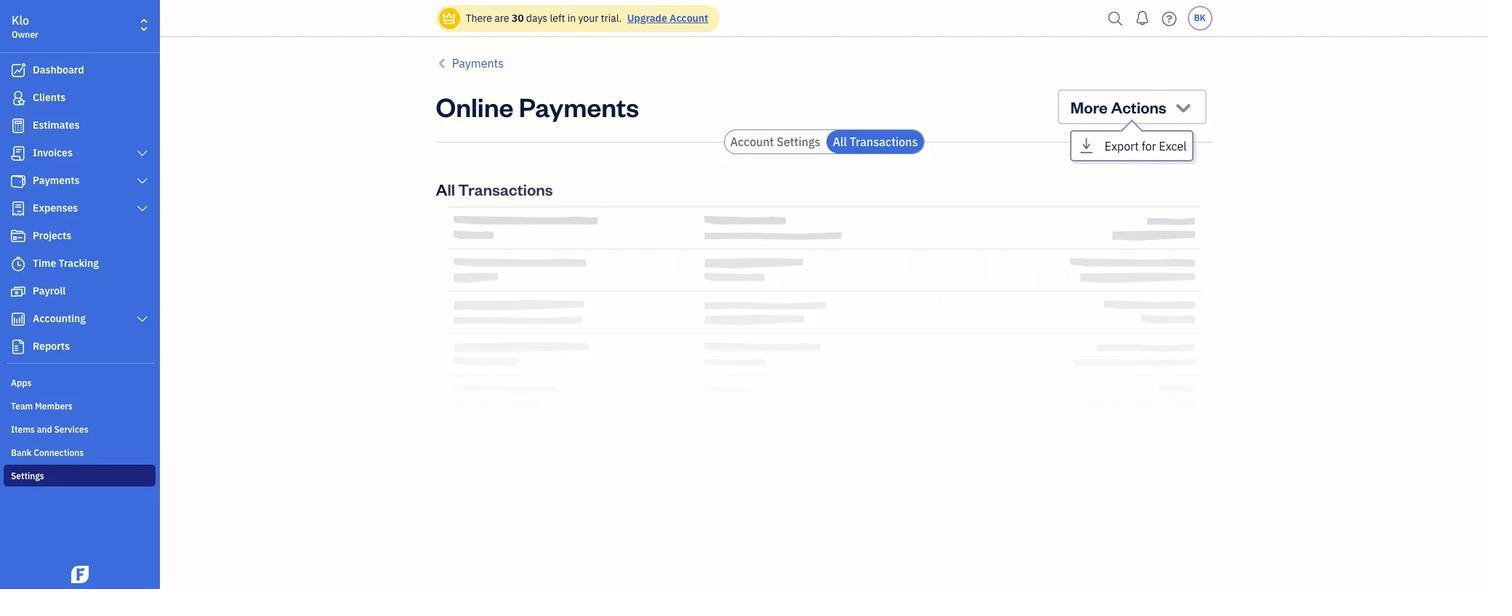 Task type: vqa. For each thing, say whether or not it's contained in the screenshot.
LATEREMINDERS icon
no



Task type: locate. For each thing, give the bounding box(es) containing it.
dashboard image
[[9, 63, 27, 78]]

all
[[833, 135, 847, 149], [436, 179, 455, 199]]

time tracking
[[33, 257, 99, 270]]

timer image
[[9, 257, 27, 271]]

account settings
[[730, 135, 821, 149]]

payments inside main element
[[33, 174, 80, 187]]

0 horizontal spatial all transactions
[[436, 179, 553, 199]]

owner
[[12, 29, 38, 40]]

more actions
[[1071, 97, 1167, 117]]

invoice image
[[9, 146, 27, 161]]

transactions
[[850, 135, 918, 149], [458, 179, 553, 199]]

1 horizontal spatial settings
[[777, 135, 821, 149]]

chevron large down image up projects link
[[136, 203, 149, 215]]

account settings button
[[725, 130, 826, 153]]

bank
[[11, 447, 32, 458]]

chevron large down image down invoices link
[[136, 175, 149, 187]]

payments inside payments button
[[452, 56, 504, 71]]

chevronleft image
[[436, 55, 449, 72]]

settings
[[777, 135, 821, 149], [11, 470, 44, 481]]

1 vertical spatial payments
[[519, 89, 639, 124]]

3 chevron large down image from the top
[[136, 203, 149, 215]]

0 vertical spatial all transactions
[[833, 135, 918, 149]]

team
[[11, 401, 33, 412]]

1 vertical spatial all transactions
[[436, 179, 553, 199]]

0 vertical spatial account
[[670, 12, 709, 25]]

are
[[495, 12, 509, 25]]

trial.
[[601, 12, 622, 25]]

payments link
[[4, 168, 156, 194]]

0 vertical spatial all
[[833, 135, 847, 149]]

expense image
[[9, 201, 27, 216]]

your
[[578, 12, 599, 25]]

estimate image
[[9, 119, 27, 133]]

invoices
[[33, 146, 73, 159]]

payroll link
[[4, 279, 156, 305]]

0 vertical spatial settings
[[777, 135, 821, 149]]

0 vertical spatial payments
[[452, 56, 504, 71]]

search image
[[1104, 8, 1128, 29]]

clients link
[[4, 85, 156, 111]]

chevron large down image up reports link
[[136, 313, 149, 325]]

settings inside main element
[[11, 470, 44, 481]]

1 horizontal spatial all transactions
[[833, 135, 918, 149]]

0 horizontal spatial payments
[[33, 174, 80, 187]]

reports link
[[4, 334, 156, 360]]

chevron large down image inside the payments link
[[136, 175, 149, 187]]

chart image
[[9, 312, 27, 327]]

export for excel button
[[1072, 132, 1193, 160]]

1 vertical spatial account
[[730, 135, 774, 149]]

report image
[[9, 340, 27, 354]]

klo owner
[[12, 13, 38, 40]]

notifications image
[[1131, 4, 1154, 33]]

transactions inside button
[[850, 135, 918, 149]]

estimates link
[[4, 113, 156, 139]]

payments
[[452, 56, 504, 71], [519, 89, 639, 124], [33, 174, 80, 187]]

account
[[670, 12, 709, 25], [730, 135, 774, 149]]

more
[[1071, 97, 1108, 117]]

services
[[54, 424, 89, 435]]

estimates
[[33, 119, 80, 132]]

apps
[[11, 377, 32, 388]]

0 horizontal spatial account
[[670, 12, 709, 25]]

2 chevron large down image from the top
[[136, 175, 149, 187]]

1 chevron large down image from the top
[[136, 148, 149, 159]]

tracking
[[59, 257, 99, 270]]

all transactions
[[833, 135, 918, 149], [436, 179, 553, 199]]

2 vertical spatial payments
[[33, 174, 80, 187]]

payroll
[[33, 284, 66, 297]]

and
[[37, 424, 52, 435]]

chevron large down image
[[136, 148, 149, 159], [136, 175, 149, 187], [136, 203, 149, 215], [136, 313, 149, 325]]

members
[[35, 401, 73, 412]]

2 horizontal spatial payments
[[519, 89, 639, 124]]

connections
[[34, 447, 84, 458]]

dashboard link
[[4, 57, 156, 84]]

1 horizontal spatial all
[[833, 135, 847, 149]]

freshbooks image
[[68, 566, 92, 583]]

apps link
[[4, 372, 156, 393]]

there are 30 days left in your trial. upgrade account
[[466, 12, 709, 25]]

for
[[1142, 139, 1156, 153]]

0 horizontal spatial settings
[[11, 470, 44, 481]]

all transactions button
[[827, 130, 924, 153]]

0 horizontal spatial all
[[436, 179, 455, 199]]

30
[[512, 12, 524, 25]]

chevron large down image up the payments link
[[136, 148, 149, 159]]

1 horizontal spatial payments
[[452, 56, 504, 71]]

upgrade
[[627, 12, 667, 25]]

all inside button
[[833, 135, 847, 149]]

chevron large down image inside accounting link
[[136, 313, 149, 325]]

bank connections link
[[4, 441, 156, 463]]

0 vertical spatial transactions
[[850, 135, 918, 149]]

bk
[[1194, 12, 1206, 23]]

1 vertical spatial transactions
[[458, 179, 553, 199]]

1 horizontal spatial transactions
[[850, 135, 918, 149]]

4 chevron large down image from the top
[[136, 313, 149, 325]]

1 vertical spatial all
[[436, 179, 455, 199]]

online
[[436, 89, 514, 124]]

time
[[33, 257, 56, 270]]

left
[[550, 12, 565, 25]]

export for excel
[[1105, 139, 1187, 153]]

1 horizontal spatial account
[[730, 135, 774, 149]]

1 vertical spatial settings
[[11, 470, 44, 481]]

all transactions inside button
[[833, 135, 918, 149]]

dashboard
[[33, 63, 84, 76]]



Task type: describe. For each thing, give the bounding box(es) containing it.
chevron large down image for expenses
[[136, 203, 149, 215]]

expenses
[[33, 201, 78, 215]]

invoices link
[[4, 140, 156, 167]]

settings inside "button"
[[777, 135, 821, 149]]

account inside account settings "button"
[[730, 135, 774, 149]]

settings link
[[4, 465, 156, 486]]

bank connections
[[11, 447, 84, 458]]

crown image
[[442, 11, 457, 26]]

go to help image
[[1158, 8, 1181, 29]]

chevrondown image
[[1174, 97, 1194, 117]]

clients
[[33, 91, 66, 104]]

items and services
[[11, 424, 89, 435]]

reports
[[33, 340, 70, 353]]

chevron large down image for payments
[[136, 175, 149, 187]]

0 horizontal spatial transactions
[[458, 179, 553, 199]]

online payments
[[436, 89, 639, 124]]

actions
[[1111, 97, 1167, 117]]

accounting
[[33, 312, 86, 325]]

project image
[[9, 229, 27, 244]]

export
[[1105, 139, 1139, 153]]

bk button
[[1188, 6, 1213, 31]]

chevron large down image for accounting
[[136, 313, 149, 325]]

money image
[[9, 284, 27, 299]]

more actions button
[[1058, 89, 1207, 124]]

upgrade account link
[[624, 12, 709, 25]]

days
[[526, 12, 548, 25]]

in
[[568, 12, 576, 25]]

time tracking link
[[4, 251, 156, 277]]

payments button
[[436, 55, 504, 72]]

team members
[[11, 401, 73, 412]]

chevron large down image for invoices
[[136, 148, 149, 159]]

team members link
[[4, 395, 156, 417]]

klo
[[12, 13, 29, 28]]

projects
[[33, 229, 71, 242]]

items and services link
[[4, 418, 156, 440]]

expenses link
[[4, 196, 156, 222]]

main element
[[0, 0, 196, 589]]

excel
[[1159, 139, 1187, 153]]

items
[[11, 424, 35, 435]]

payment image
[[9, 174, 27, 188]]

there
[[466, 12, 492, 25]]

projects link
[[4, 223, 156, 249]]

client image
[[9, 91, 27, 105]]

accounting link
[[4, 306, 156, 332]]



